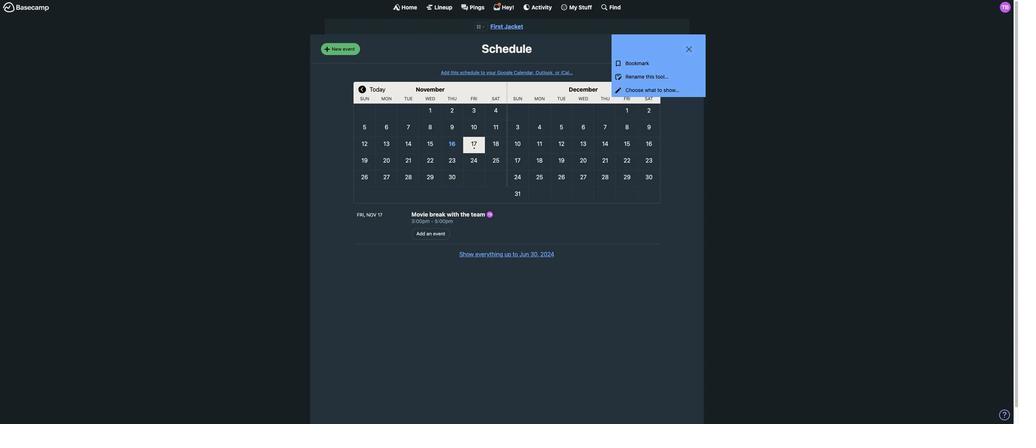 Task type: vqa. For each thing, say whether or not it's contained in the screenshot.
second get from left
no



Task type: describe. For each thing, give the bounding box(es) containing it.
rename
[[626, 74, 645, 80]]

show        everything      up to        jun 30, 2024
[[460, 251, 555, 258]]

tool…
[[656, 74, 669, 80]]

to for calendar,
[[481, 70, 485, 75]]

calendar,
[[514, 70, 535, 75]]

new event
[[332, 46, 355, 52]]

the
[[461, 211, 470, 218]]

sun for december
[[514, 96, 523, 101]]

find button
[[601, 4, 621, 11]]

this for add
[[451, 70, 459, 75]]

today link
[[370, 82, 386, 96]]

choose what to show… link
[[612, 84, 706, 97]]

add an event link
[[412, 228, 451, 240]]

mon for december
[[535, 96, 545, 101]]

outlook,
[[536, 70, 554, 75]]

0 vertical spatial event
[[343, 46, 355, 52]]

schedule
[[460, 70, 480, 75]]

up
[[505, 251, 512, 258]]

add an event
[[417, 231, 446, 237]]

3:00pm
[[412, 218, 430, 224]]

movie
[[412, 211, 428, 218]]

with
[[447, 211, 459, 218]]

sat for december
[[645, 96, 653, 101]]

rename this tool…
[[626, 74, 669, 80]]

what
[[645, 87, 657, 93]]

find
[[610, 4, 621, 10]]

thu for december
[[601, 96, 610, 101]]

ical…
[[561, 70, 573, 75]]

add this schedule to your google calendar, outlook, or ical…
[[441, 70, 573, 75]]

first jacket
[[491, 23, 524, 30]]

team
[[471, 211, 486, 218]]

add for add this schedule to your google calendar, outlook, or ical…
[[441, 70, 450, 75]]

fri for december
[[624, 96, 631, 101]]

hey! button
[[494, 3, 515, 11]]

to for 2024
[[513, 251, 518, 258]]

fri,
[[357, 212, 365, 218]]

17
[[378, 212, 383, 218]]

add this schedule to your google calendar, outlook, or ical… link
[[441, 70, 573, 75]]

tue for december
[[558, 96, 566, 101]]

new
[[332, 46, 342, 52]]

2024
[[541, 251, 555, 258]]

hey!
[[502, 4, 515, 10]]

new event link
[[321, 43, 360, 55]]

home
[[402, 4, 417, 10]]

bookmark
[[626, 60, 650, 66]]

november
[[416, 86, 445, 93]]

wed for december
[[579, 96, 589, 101]]

jun
[[520, 251, 529, 258]]

first jacket link
[[491, 23, 524, 30]]

show
[[460, 251, 474, 258]]

fri for november
[[471, 96, 478, 101]]

or
[[556, 70, 560, 75]]



Task type: locate. For each thing, give the bounding box(es) containing it.
tyler black image
[[1001, 2, 1011, 13], [487, 211, 493, 218]]

my stuff button
[[561, 4, 592, 11]]

wed down november
[[426, 96, 436, 101]]

today
[[370, 86, 386, 93]]

sat
[[492, 96, 500, 101], [645, 96, 653, 101]]

0 vertical spatial tyler black image
[[1001, 2, 1011, 13]]

lineup link
[[426, 4, 453, 11]]

0 horizontal spatial fri
[[471, 96, 478, 101]]

stuff
[[579, 4, 592, 10]]

movie break with the team
[[412, 211, 487, 218]]

1 horizontal spatial sun
[[514, 96, 523, 101]]

-
[[431, 218, 434, 224]]

show        everything      up to        jun 30, 2024 button
[[460, 250, 555, 259]]

wed for november
[[426, 96, 436, 101]]

lineup
[[435, 4, 453, 10]]

mon down today
[[382, 96, 392, 101]]

sat down what at the top of page
[[645, 96, 653, 101]]

event right an
[[433, 231, 446, 237]]

add left an
[[417, 231, 426, 237]]

my stuff
[[570, 4, 592, 10]]

activity link
[[523, 4, 552, 11]]

event right new
[[343, 46, 355, 52]]

sat for november
[[492, 96, 500, 101]]

2 fri from the left
[[624, 96, 631, 101]]

schedule
[[482, 42, 532, 56]]

wed down december
[[579, 96, 589, 101]]

add for add an event
[[417, 231, 426, 237]]

to inside the show        everything      up to        jun 30, 2024 button
[[513, 251, 518, 258]]

3:00pm     -     5:00pm
[[412, 218, 453, 224]]

tue right today link
[[404, 96, 413, 101]]

event
[[343, 46, 355, 52], [433, 231, 446, 237]]

this left tool…
[[646, 74, 655, 80]]

pings button
[[461, 4, 485, 11]]

tyler black image inside main element
[[1001, 2, 1011, 13]]

show…
[[664, 87, 680, 93]]

5:00pm
[[435, 218, 453, 224]]

1 sat from the left
[[492, 96, 500, 101]]

0 vertical spatial to
[[481, 70, 485, 75]]

to right what at the top of page
[[658, 87, 663, 93]]

sun down calendar,
[[514, 96, 523, 101]]

this for rename
[[646, 74, 655, 80]]

fri down schedule
[[471, 96, 478, 101]]

first
[[491, 23, 503, 30]]

tue
[[404, 96, 413, 101], [558, 96, 566, 101]]

fri, nov 17
[[357, 212, 383, 218]]

jacket
[[505, 23, 524, 30]]

•
[[473, 145, 475, 151]]

1 horizontal spatial add
[[441, 70, 450, 75]]

1 wed from the left
[[426, 96, 436, 101]]

2 wed from the left
[[579, 96, 589, 101]]

activity
[[532, 4, 552, 10]]

add up november
[[441, 70, 450, 75]]

choose what to show…
[[626, 87, 680, 93]]

nov
[[367, 212, 377, 218]]

to
[[481, 70, 485, 75], [658, 87, 663, 93], [513, 251, 518, 258]]

2 tue from the left
[[558, 96, 566, 101]]

home link
[[393, 4, 417, 11]]

sun
[[360, 96, 370, 101], [514, 96, 523, 101]]

your
[[487, 70, 496, 75]]

an
[[427, 231, 432, 237]]

bookmark link
[[612, 57, 706, 70]]

pings
[[470, 4, 485, 10]]

0 horizontal spatial tue
[[404, 96, 413, 101]]

0 horizontal spatial to
[[481, 70, 485, 75]]

0 horizontal spatial add
[[417, 231, 426, 237]]

1 horizontal spatial fri
[[624, 96, 631, 101]]

2 vertical spatial to
[[513, 251, 518, 258]]

sun left today link
[[360, 96, 370, 101]]

my
[[570, 4, 578, 10]]

1 sun from the left
[[360, 96, 370, 101]]

2 horizontal spatial to
[[658, 87, 663, 93]]

mon down outlook,
[[535, 96, 545, 101]]

2 thu from the left
[[601, 96, 610, 101]]

sun for november
[[360, 96, 370, 101]]

break
[[430, 211, 446, 218]]

thu
[[448, 96, 457, 101], [601, 96, 610, 101]]

tue for november
[[404, 96, 413, 101]]

to left your
[[481, 70, 485, 75]]

1 mon from the left
[[382, 96, 392, 101]]

1 horizontal spatial wed
[[579, 96, 589, 101]]

1 horizontal spatial thu
[[601, 96, 610, 101]]

thu for november
[[448, 96, 457, 101]]

tue down or at the top right
[[558, 96, 566, 101]]

0 horizontal spatial thu
[[448, 96, 457, 101]]

0 horizontal spatial tyler black image
[[487, 211, 493, 218]]

fri
[[471, 96, 478, 101], [624, 96, 631, 101]]

google
[[498, 70, 513, 75]]

0 horizontal spatial mon
[[382, 96, 392, 101]]

0 horizontal spatial event
[[343, 46, 355, 52]]

wed
[[426, 96, 436, 101], [579, 96, 589, 101]]

30,
[[531, 251, 539, 258]]

to right "up"
[[513, 251, 518, 258]]

mon
[[382, 96, 392, 101], [535, 96, 545, 101]]

1 horizontal spatial sat
[[645, 96, 653, 101]]

1 horizontal spatial mon
[[535, 96, 545, 101]]

1 vertical spatial tyler black image
[[487, 211, 493, 218]]

main element
[[0, 0, 1014, 14]]

1 thu from the left
[[448, 96, 457, 101]]

1 horizontal spatial event
[[433, 231, 446, 237]]

1 horizontal spatial this
[[646, 74, 655, 80]]

1 vertical spatial event
[[433, 231, 446, 237]]

1 horizontal spatial to
[[513, 251, 518, 258]]

this
[[451, 70, 459, 75], [646, 74, 655, 80]]

2 sat from the left
[[645, 96, 653, 101]]

to inside choose what to show… link
[[658, 87, 663, 93]]

1 fri from the left
[[471, 96, 478, 101]]

0 horizontal spatial sun
[[360, 96, 370, 101]]

0 horizontal spatial this
[[451, 70, 459, 75]]

add
[[441, 70, 450, 75], [417, 231, 426, 237]]

2 mon from the left
[[535, 96, 545, 101]]

0 horizontal spatial sat
[[492, 96, 500, 101]]

1 vertical spatial add
[[417, 231, 426, 237]]

1 horizontal spatial tue
[[558, 96, 566, 101]]

fri down choose
[[624, 96, 631, 101]]

choose
[[626, 87, 644, 93]]

2 sun from the left
[[514, 96, 523, 101]]

1 horizontal spatial tyler black image
[[1001, 2, 1011, 13]]

0 horizontal spatial wed
[[426, 96, 436, 101]]

1 tue from the left
[[404, 96, 413, 101]]

0 vertical spatial add
[[441, 70, 450, 75]]

switch accounts image
[[3, 2, 49, 13]]

sat down your
[[492, 96, 500, 101]]

1 vertical spatial to
[[658, 87, 663, 93]]

rename this tool… link
[[612, 70, 706, 84]]

this left schedule
[[451, 70, 459, 75]]

december
[[569, 86, 598, 93]]

mon for november
[[382, 96, 392, 101]]

everything
[[476, 251, 503, 258]]



